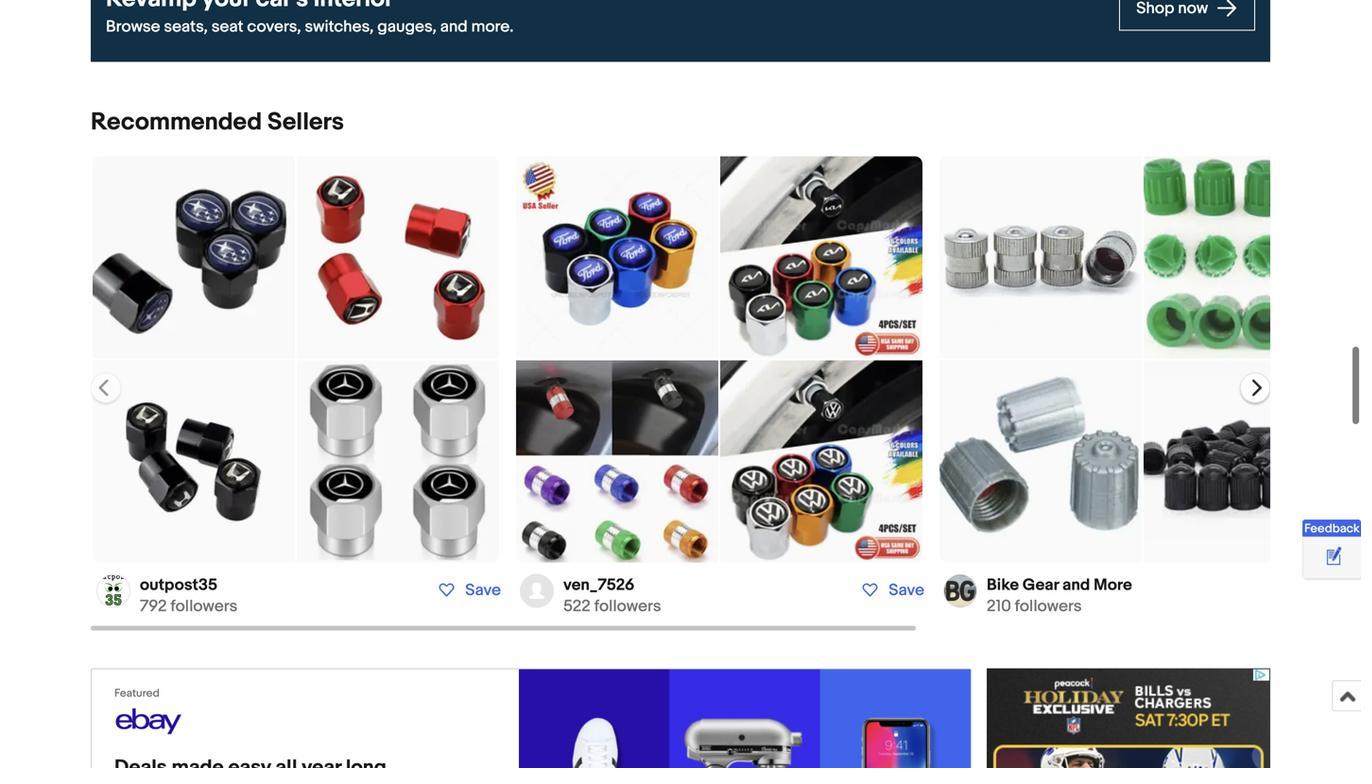 Task type: vqa. For each thing, say whether or not it's contained in the screenshot.
the left (1)
no



Task type: describe. For each thing, give the bounding box(es) containing it.
switches,
[[305, 17, 374, 37]]

featured
[[114, 688, 160, 701]]

and inside bike gear and more 210 followers
[[1063, 576, 1091, 596]]

ven_7526
[[564, 576, 635, 596]]

0 vertical spatial and
[[440, 17, 468, 37]]

save for ven_7526 522 followers
[[889, 581, 925, 601]]

522
[[564, 597, 591, 617]]

bike
[[987, 576, 1019, 596]]

featured link
[[91, 669, 972, 769]]

outpost35
[[140, 576, 218, 596]]

outpost35 792 followers
[[140, 576, 238, 617]]

advertisement region
[[987, 669, 1271, 769]]

recommended
[[91, 108, 262, 137]]

more.
[[471, 17, 514, 37]]

feedback
[[1305, 522, 1360, 537]]

792
[[140, 597, 167, 617]]

sellers
[[268, 108, 344, 137]]

save for outpost35 792 followers
[[466, 581, 501, 601]]

followers inside bike gear and more 210 followers
[[1015, 597, 1082, 617]]

save button for outpost35 792 followers
[[429, 580, 507, 602]]



Task type: locate. For each thing, give the bounding box(es) containing it.
210
[[987, 597, 1012, 617]]

and
[[440, 17, 468, 37], [1063, 576, 1091, 596]]

more
[[1094, 576, 1133, 596]]

1 horizontal spatial save button
[[852, 580, 930, 602]]

covers,
[[247, 17, 301, 37]]

0 horizontal spatial followers
[[171, 597, 238, 617]]

save button
[[429, 580, 507, 602], [852, 580, 930, 602]]

gauges,
[[378, 17, 437, 37]]

followers inside ven_7526 522 followers
[[595, 597, 662, 617]]

0 horizontal spatial and
[[440, 17, 468, 37]]

save button for ven_7526 522 followers
[[852, 580, 930, 602]]

1 horizontal spatial save
[[889, 581, 925, 601]]

followers inside outpost35 792 followers
[[171, 597, 238, 617]]

followers down gear
[[1015, 597, 1082, 617]]

gear
[[1023, 576, 1059, 596]]

followers
[[171, 597, 238, 617], [595, 597, 662, 617], [1015, 597, 1082, 617]]

seats,
[[164, 17, 208, 37]]

2 save button from the left
[[852, 580, 930, 602]]

followers for outpost35
[[171, 597, 238, 617]]

ven_7526 522 followers
[[564, 576, 662, 617]]

and left more.
[[440, 17, 468, 37]]

1 followers from the left
[[171, 597, 238, 617]]

browse
[[106, 17, 160, 37]]

seat
[[212, 17, 244, 37]]

followers down ven_7526
[[595, 597, 662, 617]]

1 save from the left
[[466, 581, 501, 601]]

1 horizontal spatial followers
[[595, 597, 662, 617]]

1 vertical spatial and
[[1063, 576, 1091, 596]]

3 followers from the left
[[1015, 597, 1082, 617]]

save
[[466, 581, 501, 601], [889, 581, 925, 601]]

2 save from the left
[[889, 581, 925, 601]]

and right gear
[[1063, 576, 1091, 596]]

followers for ven_7526
[[595, 597, 662, 617]]

bike gear and more 210 followers
[[987, 576, 1133, 617]]

0 horizontal spatial save button
[[429, 580, 507, 602]]

1 horizontal spatial and
[[1063, 576, 1091, 596]]

recommended sellers
[[91, 108, 344, 137]]

1 save button from the left
[[429, 580, 507, 602]]

2 horizontal spatial followers
[[1015, 597, 1082, 617]]

2 followers from the left
[[595, 597, 662, 617]]

followers down outpost35
[[171, 597, 238, 617]]

0 horizontal spatial save
[[466, 581, 501, 601]]

browse seats, seat covers, switches, gauges, and more.
[[106, 17, 514, 37]]



